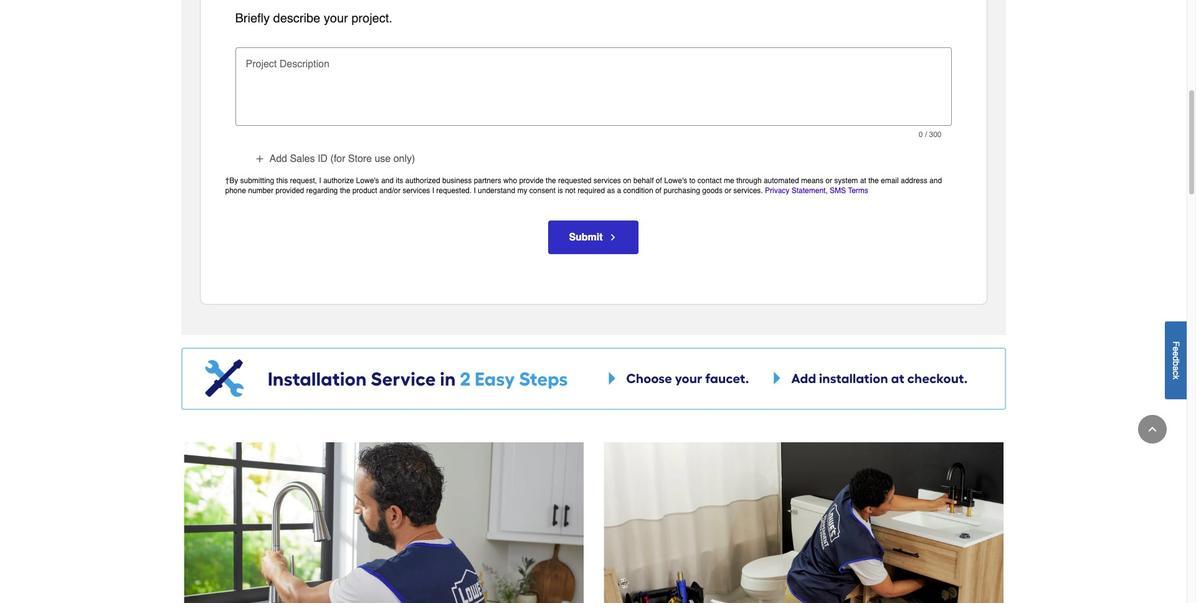 Task type: vqa. For each thing, say whether or not it's contained in the screenshot.
All
no



Task type: describe. For each thing, give the bounding box(es) containing it.
f e e d b a c k button
[[1165, 321, 1187, 399]]

2 lowe's from the left
[[664, 177, 687, 185]]

statement
[[792, 187, 826, 195]]

2 e from the top
[[1171, 351, 1181, 356]]

submitting
[[240, 177, 274, 185]]

me
[[724, 177, 734, 185]]

its
[[396, 177, 403, 185]]

store
[[348, 154, 372, 165]]

email
[[881, 177, 899, 185]]

†
[[225, 177, 229, 185]]

description
[[280, 59, 329, 70]]

consent
[[530, 187, 556, 195]]

† by submitting this request, i authorize                         lowe's and its authorized business partners who                         provide the requested services on behalf of lowe's                         to contact me through automated means or system at the                         email address and phone number provided regarding the                         product and/or services i requested. i understand my                         consent is not required as a condition of purchasing                         goods or services.
[[225, 177, 942, 195]]

behalf
[[634, 177, 654, 185]]

provided
[[276, 187, 304, 195]]

purchasing
[[664, 187, 700, 195]]

through
[[736, 177, 762, 185]]

chevron right image
[[608, 233, 618, 243]]

who
[[503, 177, 517, 185]]

your
[[324, 11, 348, 26]]

contact
[[698, 177, 722, 185]]

submit
[[569, 232, 603, 243]]

,
[[826, 187, 828, 195]]

this
[[276, 177, 288, 185]]

project
[[246, 59, 277, 70]]

0 horizontal spatial i
[[319, 177, 321, 185]]

1 lowe's from the left
[[356, 177, 379, 185]]

2 horizontal spatial i
[[474, 187, 476, 195]]

300
[[929, 130, 942, 139]]

sms
[[830, 187, 846, 195]]

not
[[565, 187, 576, 195]]

briefly
[[235, 11, 270, 26]]

required
[[578, 187, 605, 195]]

1 vertical spatial services
[[403, 187, 430, 195]]

add sales id (for store use only) button
[[254, 152, 416, 166]]

k
[[1171, 375, 1181, 379]]

1 horizontal spatial the
[[546, 177, 556, 185]]

authorized
[[405, 177, 440, 185]]

by
[[229, 177, 238, 185]]

only)
[[394, 154, 415, 165]]

Project Description text field
[[240, 65, 947, 120]]

terms
[[848, 187, 869, 195]]

goods
[[702, 187, 723, 195]]

to
[[689, 177, 696, 185]]

system
[[835, 177, 858, 185]]

a person in a blue lowe's vest installing a black faucet on a wood bathroom vanity with a white top. image
[[603, 442, 1004, 603]]

and/or
[[379, 187, 401, 195]]

regarding
[[306, 187, 338, 195]]

provide
[[519, 177, 544, 185]]

requested
[[558, 177, 592, 185]]



Task type: locate. For each thing, give the bounding box(es) containing it.
automated
[[764, 177, 799, 185]]

or
[[826, 177, 832, 185], [725, 187, 732, 195]]

lowe's
[[356, 177, 379, 185], [664, 177, 687, 185]]

on
[[623, 177, 632, 185]]

a right as in the top right of the page
[[617, 187, 621, 195]]

means
[[801, 177, 824, 185]]

1 horizontal spatial services
[[594, 177, 621, 185]]

the
[[546, 177, 556, 185], [869, 177, 879, 185], [340, 187, 350, 195]]

address
[[901, 177, 928, 185]]

as
[[607, 187, 615, 195]]

e up d at right
[[1171, 346, 1181, 351]]

a inside † by submitting this request, i authorize                         lowe's and its authorized business partners who                         provide the requested services on behalf of lowe's                         to contact me through automated means or system at the                         email address and phone number provided regarding the                         product and/or services i requested. i understand my                         consent is not required as a condition of purchasing                         goods or services.
[[617, 187, 621, 195]]

/
[[925, 130, 927, 139]]

describe
[[273, 11, 320, 26]]

add
[[269, 154, 287, 165]]

1 horizontal spatial i
[[432, 187, 434, 195]]

sms terms link
[[830, 187, 869, 195]]

my
[[517, 187, 527, 195]]

e up b
[[1171, 351, 1181, 356]]

number
[[248, 187, 273, 195]]

e
[[1171, 346, 1181, 351], [1171, 351, 1181, 356]]

project.
[[352, 11, 392, 26]]

0 / 300
[[919, 130, 942, 139]]

i down partners
[[474, 187, 476, 195]]

0 vertical spatial services
[[594, 177, 621, 185]]

of right behalf
[[656, 177, 662, 185]]

privacy statement link
[[765, 187, 826, 195]]

1 horizontal spatial a
[[1171, 366, 1181, 371]]

the down authorize
[[340, 187, 350, 195]]

services
[[594, 177, 621, 185], [403, 187, 430, 195]]

a man in a blue lowe's vest installing a pull-down kitchen faucet on a sink in a white kitchen. image
[[184, 442, 584, 603]]

1 vertical spatial of
[[655, 187, 662, 195]]

use
[[375, 154, 391, 165]]

services.
[[734, 187, 763, 195]]

i down authorized
[[432, 187, 434, 195]]

request,
[[290, 177, 317, 185]]

services up as in the top right of the page
[[594, 177, 621, 185]]

privacy
[[765, 187, 790, 195]]

1 e from the top
[[1171, 346, 1181, 351]]

f
[[1171, 341, 1181, 346]]

0 horizontal spatial the
[[340, 187, 350, 195]]

partners
[[474, 177, 501, 185]]

briefly describe your project.
[[235, 11, 392, 26]]

a
[[617, 187, 621, 195], [1171, 366, 1181, 371]]

the up consent
[[546, 177, 556, 185]]

the right at
[[869, 177, 879, 185]]

0 vertical spatial or
[[826, 177, 832, 185]]

0 horizontal spatial a
[[617, 187, 621, 195]]

1 vertical spatial or
[[725, 187, 732, 195]]

0 horizontal spatial or
[[725, 187, 732, 195]]

1 vertical spatial a
[[1171, 366, 1181, 371]]

f e e d b a c k
[[1171, 341, 1181, 379]]

1 horizontal spatial or
[[826, 177, 832, 185]]

c
[[1171, 371, 1181, 375]]

plus image
[[255, 154, 265, 164]]

privacy statement , sms terms
[[765, 187, 869, 195]]

project description
[[246, 59, 329, 70]]

of
[[656, 177, 662, 185], [655, 187, 662, 195]]

i
[[319, 177, 321, 185], [432, 187, 434, 195], [474, 187, 476, 195]]

b
[[1171, 361, 1181, 366]]

lowe's up purchasing
[[664, 177, 687, 185]]

2 and from the left
[[930, 177, 942, 185]]

phone
[[225, 187, 246, 195]]

1 horizontal spatial and
[[930, 177, 942, 185]]

1 and from the left
[[381, 177, 394, 185]]

or down me on the top right of the page
[[725, 187, 732, 195]]

0
[[919, 130, 923, 139]]

0 horizontal spatial services
[[403, 187, 430, 195]]

at
[[860, 177, 867, 185]]

0 horizontal spatial and
[[381, 177, 394, 185]]

chevron up image
[[1147, 423, 1159, 436]]

business
[[442, 177, 472, 185]]

id
[[318, 154, 328, 165]]

and
[[381, 177, 394, 185], [930, 177, 942, 185]]

sales
[[290, 154, 315, 165]]

submit button
[[549, 221, 638, 254]]

a up k
[[1171, 366, 1181, 371]]

is
[[558, 187, 563, 195]]

product
[[352, 187, 377, 195]]

lowe's up product
[[356, 177, 379, 185]]

add sales id (for store use only)
[[269, 154, 415, 165]]

condition
[[623, 187, 653, 195]]

(for
[[330, 154, 345, 165]]

of right the condition
[[655, 187, 662, 195]]

and right address
[[930, 177, 942, 185]]

services down authorized
[[403, 187, 430, 195]]

and up and/or
[[381, 177, 394, 185]]

a inside button
[[1171, 366, 1181, 371]]

or up ,
[[826, 177, 832, 185]]

1 horizontal spatial lowe's
[[664, 177, 687, 185]]

understand
[[478, 187, 515, 195]]

2 horizontal spatial the
[[869, 177, 879, 185]]

scroll to top element
[[1138, 415, 1167, 444]]

0 vertical spatial of
[[656, 177, 662, 185]]

requested.
[[436, 187, 472, 195]]

0 horizontal spatial lowe's
[[356, 177, 379, 185]]

authorize
[[323, 177, 354, 185]]

i up the regarding
[[319, 177, 321, 185]]

installation service in 2 easy steps. choose your faucet. add installation at checkout. image
[[181, 348, 1006, 410]]

d
[[1171, 356, 1181, 361]]

0 vertical spatial a
[[617, 187, 621, 195]]



